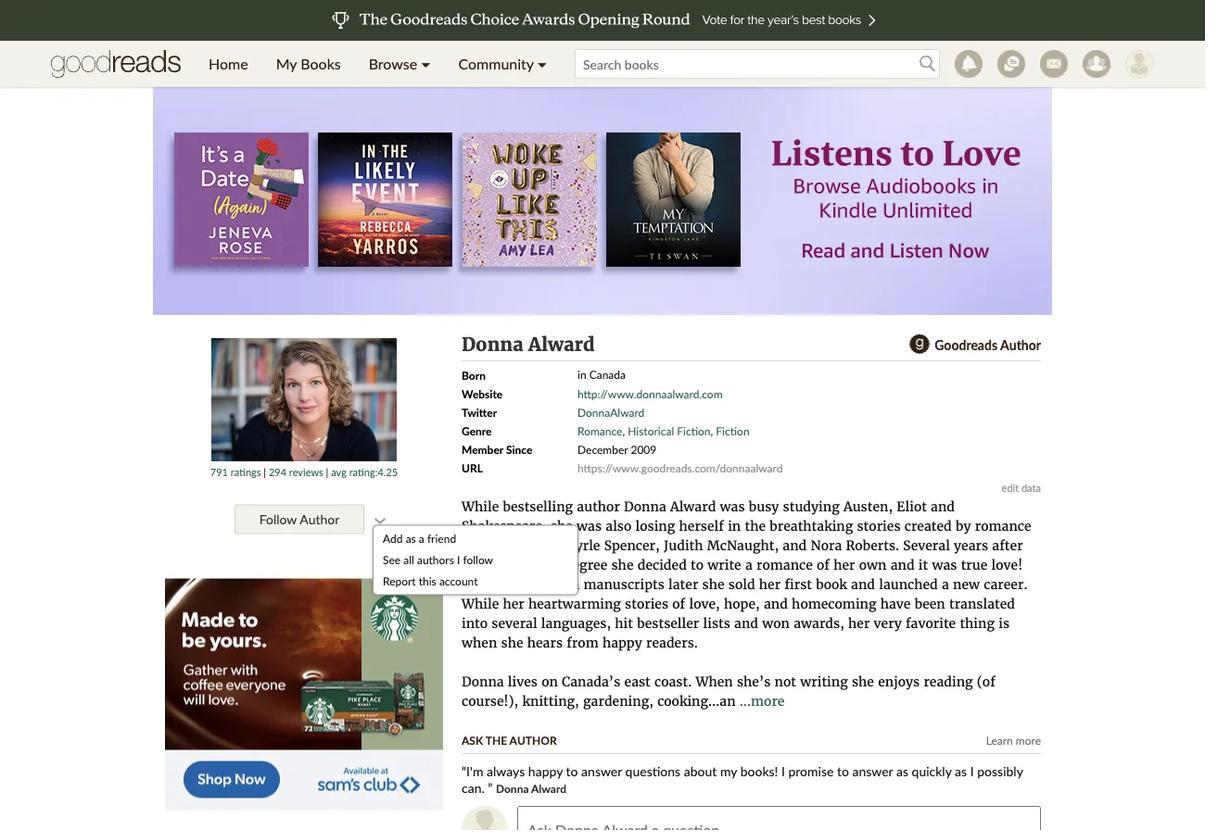 Task type: locate. For each thing, give the bounding box(es) containing it.
languages,
[[541, 615, 611, 632]]

first
[[785, 576, 812, 593]]

2 ▾ from the left
[[538, 55, 547, 73]]

0 vertical spatial stories
[[857, 518, 901, 534]]

write
[[708, 557, 741, 573]]

to
[[691, 557, 704, 573], [566, 763, 578, 779], [837, 763, 849, 779]]

donna alward image
[[211, 338, 397, 462]]

0 horizontal spatial as
[[406, 532, 416, 546]]

0 horizontal spatial happy
[[528, 763, 563, 779]]

she left 'enjoys' at bottom
[[852, 674, 874, 690]]

ratings
[[231, 466, 261, 478]]

1 vertical spatial the
[[485, 734, 507, 747]]

0 horizontal spatial ,
[[622, 424, 625, 438]]

a down mcnaught,
[[745, 557, 753, 573]]

a
[[419, 532, 424, 546], [745, 557, 753, 573], [942, 576, 949, 593]]

0 horizontal spatial of
[[672, 596, 685, 612]]

2009
[[631, 443, 657, 456]]

1 vertical spatial was
[[577, 518, 602, 534]]

as right "add"
[[406, 532, 416, 546]]

happy right always
[[528, 763, 563, 779]]

Ask Donna Alward a question text field
[[517, 807, 1041, 831]]

|
[[264, 466, 266, 478], [326, 466, 328, 478]]

bestselling
[[503, 498, 573, 515]]

0 vertical spatial the
[[745, 518, 766, 534]]

1 vertical spatial advertisement region
[[165, 579, 443, 811]]

1 horizontal spatial ,
[[711, 424, 713, 438]]

1 | from the left
[[264, 466, 266, 478]]

0 horizontal spatial stories
[[625, 596, 668, 612]]

1 horizontal spatial |
[[326, 466, 328, 478]]

was down 'author'
[[577, 518, 602, 534]]

1 vertical spatial alward
[[670, 498, 716, 515]]

degree
[[564, 557, 607, 573]]

and up launched
[[891, 557, 915, 573]]

1 horizontal spatial was
[[720, 498, 745, 515]]

was right it
[[932, 557, 957, 573]]

romance up first
[[756, 557, 813, 573]]

from
[[567, 635, 599, 651]]

writing
[[800, 674, 848, 690]]

author right the goodreads at the right of page
[[1000, 337, 1041, 353]]

in left canada
[[578, 368, 586, 381]]

readers.
[[646, 635, 698, 651]]

i right the "books!"
[[781, 763, 785, 779]]

donna down always
[[496, 782, 529, 795]]

course!),
[[462, 693, 518, 710]]

i left possibly
[[970, 763, 974, 779]]

in inside while bestselling author donna alward was busy studying austen, eliot and shakespeare, she was also losing herself in the breathtaking stories created by romance novelists like lavyrle spencer, judith mcnaught, and nora roberts. several years after completing her degree she decided to write a romance of her own and it was true love! five years and ten manuscripts later she sold her first book and launched a new career. while her heartwarming stories of love, hope, and homecoming have been translated into several languages, hit bestseller lists and won awards, her very favorite thing is when she hears from happy readers.
[[728, 518, 741, 534]]

fiction
[[677, 424, 711, 438], [716, 424, 750, 438]]

2 horizontal spatial to
[[837, 763, 849, 779]]

report this account link
[[383, 575, 478, 588]]

i for promise
[[781, 763, 785, 779]]

1 vertical spatial author
[[300, 512, 340, 527]]

donna lives on canada's east coast. when she's not writing she enjoys reading (of course!), knitting, gardening, cooking…an
[[462, 674, 996, 710]]

1 horizontal spatial answer
[[852, 763, 893, 779]]

donna up course!),
[[462, 674, 504, 690]]

books!
[[740, 763, 778, 779]]

she inside donna lives on canada's east coast. when she's not writing she enjoys reading (of course!), knitting, gardening, cooking…an
[[852, 674, 874, 690]]

a left 'new'
[[942, 576, 949, 593]]

0 horizontal spatial ▾
[[421, 55, 431, 73]]

2 vertical spatial a
[[942, 576, 949, 593]]

browse ▾
[[369, 55, 431, 73]]

answer left quickly
[[852, 763, 893, 779]]

after
[[992, 537, 1023, 554]]

2 , from the left
[[711, 424, 713, 438]]

1 horizontal spatial a
[[745, 557, 753, 573]]

advertisement region
[[153, 83, 1052, 315], [165, 579, 443, 811]]

on
[[542, 674, 558, 690]]

the right ask at the left bottom of the page
[[485, 734, 507, 747]]

the down busy
[[745, 518, 766, 534]]

launched
[[879, 576, 938, 593]]

| left 294
[[264, 466, 266, 478]]

, left the fiction link on the right of page
[[711, 424, 713, 438]]

was
[[720, 498, 745, 515], [577, 518, 602, 534], [932, 557, 957, 573]]

as right quickly
[[955, 763, 967, 779]]

0 horizontal spatial years
[[492, 576, 527, 593]]

1 answer from the left
[[581, 763, 622, 779]]

1 vertical spatial a
[[745, 557, 753, 573]]

0 horizontal spatial i
[[457, 553, 460, 567]]

years up true
[[954, 537, 988, 554]]

while up "shakespeare," on the bottom of the page
[[462, 498, 499, 515]]

2 horizontal spatial author
[[1000, 337, 1041, 353]]

it
[[919, 557, 928, 573]]

was left busy
[[720, 498, 745, 515]]

homecoming
[[792, 596, 877, 612]]

▾ right browse
[[421, 55, 431, 73]]

in canada website
[[462, 368, 626, 400]]

http://www.donnaalward.com
[[578, 387, 723, 400]]

she's
[[737, 674, 771, 690]]

twitter
[[462, 406, 497, 419]]

1 vertical spatial in
[[728, 518, 741, 534]]

, down donnaalward
[[622, 424, 625, 438]]

of down "later"
[[672, 596, 685, 612]]

stories up bestseller
[[625, 596, 668, 612]]

she
[[551, 518, 573, 534], [611, 557, 634, 573], [702, 576, 725, 593], [501, 635, 523, 651], [852, 674, 874, 690]]

possibly
[[977, 763, 1023, 779]]

been
[[915, 596, 945, 612]]

hit
[[615, 615, 633, 632]]

donna up losing
[[624, 498, 666, 515]]

1 ▾ from the left
[[421, 55, 431, 73]]

her
[[539, 557, 560, 573], [834, 557, 855, 573], [759, 576, 781, 593], [503, 596, 525, 612], [848, 615, 870, 632]]

to right promise
[[837, 763, 849, 779]]

ten
[[559, 576, 580, 593]]

0 horizontal spatial author
[[300, 512, 340, 527]]

author for follow
[[300, 512, 340, 527]]

1 horizontal spatial in
[[728, 518, 741, 534]]

url
[[462, 461, 483, 475]]

answer left questions
[[581, 763, 622, 779]]

in inside in canada website
[[578, 368, 586, 381]]

her down like
[[539, 557, 560, 573]]

i inside follow author add as a friend see all authors i follow report this account
[[457, 553, 460, 567]]

as left quickly
[[896, 763, 908, 779]]

1 horizontal spatial happy
[[602, 635, 642, 651]]

answer
[[581, 763, 622, 779], [852, 763, 893, 779]]

0 horizontal spatial a
[[419, 532, 424, 546]]

romance link
[[578, 424, 622, 438]]

menu
[[195, 41, 561, 87]]

▾ right community
[[538, 55, 547, 73]]

her left 'very'
[[848, 615, 870, 632]]

2 vertical spatial author
[[509, 734, 557, 747]]

knitting,
[[522, 693, 579, 710]]

0 vertical spatial alward
[[529, 333, 595, 356]]

2 horizontal spatial as
[[955, 763, 967, 779]]

0 vertical spatial of
[[817, 557, 830, 573]]

1 horizontal spatial years
[[954, 537, 988, 554]]

0 vertical spatial romance
[[975, 518, 1031, 534]]

account
[[439, 575, 478, 588]]

a left 'friend'
[[419, 532, 424, 546]]

lives
[[508, 674, 538, 690]]

2 horizontal spatial i
[[970, 763, 974, 779]]

http://www.donnaalward.com twitter
[[462, 387, 723, 419]]

1 horizontal spatial to
[[691, 557, 704, 573]]

see all authors i follow link
[[383, 553, 493, 567]]

0 vertical spatial happy
[[602, 635, 642, 651]]

lists
[[703, 615, 730, 632]]

i for follow
[[457, 553, 460, 567]]

created
[[905, 518, 952, 534]]

learn more
[[986, 734, 1041, 747]]

0 horizontal spatial fiction
[[677, 424, 711, 438]]

own
[[859, 557, 887, 573]]

donna alward up in canada website
[[462, 333, 595, 356]]

website
[[462, 387, 503, 400]]

follow author button
[[235, 505, 364, 534]]

of
[[817, 557, 830, 573], [672, 596, 685, 612]]

donna alward down always
[[496, 782, 567, 795]]

romance
[[578, 424, 622, 438]]

promise
[[788, 763, 834, 779]]

fiction right historical fiction link
[[716, 424, 750, 438]]

0 horizontal spatial in
[[578, 368, 586, 381]]

manuscripts
[[584, 576, 665, 593]]

2 vertical spatial was
[[932, 557, 957, 573]]

,
[[622, 424, 625, 438], [711, 424, 713, 438]]

2 answer from the left
[[852, 763, 893, 779]]

alward up in canada website
[[529, 333, 595, 356]]

genre
[[462, 424, 492, 438]]

browse ▾ button
[[355, 41, 445, 87]]

historical fiction link
[[628, 424, 711, 438]]

while down five
[[462, 596, 499, 612]]

edit data link
[[1002, 482, 1041, 494]]

1 vertical spatial happy
[[528, 763, 563, 779]]

won
[[762, 615, 790, 632]]

december
[[578, 443, 628, 456]]

0 vertical spatial a
[[419, 532, 424, 546]]

romance up after at right
[[975, 518, 1031, 534]]

0 vertical spatial was
[[720, 498, 745, 515]]

791 ratings | 294 reviews | avg rating:4.25
[[210, 466, 398, 478]]

and down hope,
[[734, 615, 758, 632]]

she up manuscripts
[[611, 557, 634, 573]]

1 , from the left
[[622, 424, 625, 438]]

0 vertical spatial in
[[578, 368, 586, 381]]

author up always
[[509, 734, 557, 747]]

fiction left the fiction link on the right of page
[[677, 424, 711, 438]]

data
[[1022, 482, 1041, 494]]

the inside while bestselling author donna alward was busy studying austen, eliot and shakespeare, she was also losing herself in the breathtaking stories created by romance novelists like lavyrle spencer, judith mcnaught, and nora roberts. several years after completing her degree she decided to write a romance of her own and it was true love! five years and ten manuscripts later she sold her first book and launched a new career. while her heartwarming stories of love, hope, and homecoming have been translated into several languages, hit bestseller lists and won awards, her very favorite thing is when she hears from happy readers.
[[745, 518, 766, 534]]

hears
[[527, 635, 563, 651]]

follow
[[259, 512, 297, 527]]

awards,
[[794, 615, 844, 632]]

...more
[[740, 693, 785, 710]]

1 vertical spatial while
[[462, 596, 499, 612]]

0 horizontal spatial answer
[[581, 763, 622, 779]]

0 horizontal spatial |
[[264, 466, 266, 478]]

1 horizontal spatial i
[[781, 763, 785, 779]]

to down judith
[[691, 557, 704, 573]]

to right always
[[566, 763, 578, 779]]

0 horizontal spatial romance
[[756, 557, 813, 573]]

avg rating:4.25 link
[[331, 466, 398, 478]]

years
[[954, 537, 988, 554], [492, 576, 527, 593]]

in
[[578, 368, 586, 381], [728, 518, 741, 534]]

and up won
[[764, 596, 788, 612]]

community ▾
[[458, 55, 547, 73]]

alward up herself
[[670, 498, 716, 515]]

of down "nora"
[[817, 557, 830, 573]]

career.
[[984, 576, 1028, 593]]

1 horizontal spatial ▾
[[538, 55, 547, 73]]

| left avg
[[326, 466, 328, 478]]

and up the created
[[931, 498, 955, 515]]

in up mcnaught,
[[728, 518, 741, 534]]

1 horizontal spatial fiction
[[716, 424, 750, 438]]

love!
[[992, 557, 1023, 573]]

donna alward
[[462, 333, 595, 356], [496, 782, 567, 795]]

0 vertical spatial while
[[462, 498, 499, 515]]

2 horizontal spatial was
[[932, 557, 957, 573]]

coast.
[[655, 674, 692, 690]]

as inside follow author add as a friend see all authors i follow report this account
[[406, 532, 416, 546]]

1 horizontal spatial the
[[745, 518, 766, 534]]

shakespeare,
[[462, 518, 547, 534]]

author right follow
[[300, 512, 340, 527]]

author inside follow author add as a friend see all authors i follow report this account
[[300, 512, 340, 527]]

happy down hit
[[602, 635, 642, 651]]

0 vertical spatial author
[[1000, 337, 1041, 353]]

alward right "
[[531, 782, 567, 795]]

like
[[524, 537, 547, 554]]

austen,
[[844, 498, 893, 515]]

my group discussions image
[[998, 50, 1025, 78]]

i left follow
[[457, 553, 460, 567]]

more
[[1016, 734, 1041, 747]]

years down completing
[[492, 576, 527, 593]]

add as a friend link
[[383, 532, 456, 546]]

heartwarming
[[528, 596, 621, 612]]

stories up roberts.
[[857, 518, 901, 534]]

learn
[[986, 734, 1013, 747]]

...more link
[[740, 693, 785, 710]]

Search books text field
[[575, 49, 940, 79]]

born
[[462, 369, 486, 382]]

1 fiction from the left
[[677, 424, 711, 438]]



Task type: vqa. For each thing, say whether or not it's contained in the screenshot.
sure
no



Task type: describe. For each thing, give the bounding box(es) containing it.
294
[[269, 466, 287, 478]]

▾ for community ▾
[[538, 55, 547, 73]]

true
[[961, 557, 988, 573]]

several
[[903, 537, 950, 554]]

alward inside while bestselling author donna alward was busy studying austen, eliot and shakespeare, she was also losing herself in the breathtaking stories created by romance novelists like lavyrle spencer, judith mcnaught, and nora roberts. several years after completing her degree she decided to write a romance of her own and it was true love! five years and ten manuscripts later she sold her first book and launched a new career. while her heartwarming stories of love, hope, and homecoming have been translated into several languages, hit bestseller lists and won awards, her very favorite thing is when she hears from happy readers.
[[670, 498, 716, 515]]

canada's
[[562, 674, 621, 690]]

judith
[[664, 537, 703, 554]]

her right sold
[[759, 576, 781, 593]]

1 horizontal spatial of
[[817, 557, 830, 573]]

goodreads author
[[935, 337, 1041, 353]]

donnaalward
[[578, 406, 645, 419]]

donna inside donna lives on canada's east coast. when she's not writing she enjoys reading (of course!), knitting, gardening, cooking…an
[[462, 674, 504, 690]]

menu containing home
[[195, 41, 561, 87]]

0 horizontal spatial to
[[566, 763, 578, 779]]

also
[[606, 518, 632, 534]]

studying
[[783, 498, 840, 515]]

she up lavyrle
[[551, 518, 573, 534]]

about
[[684, 763, 717, 779]]

to inside while bestselling author donna alward was busy studying austen, eliot and shakespeare, she was also losing herself in the breathtaking stories created by romance novelists like lavyrle spencer, judith mcnaught, and nora roberts. several years after completing her degree she decided to write a romance of her own and it was true love! five years and ten manuscripts later she sold her first book and launched a new career. while her heartwarming stories of love, hope, and homecoming have been translated into several languages, hit bestseller lists and won awards, her very favorite thing is when she hears from happy readers.
[[691, 557, 704, 573]]

several
[[492, 615, 537, 632]]

1 vertical spatial romance
[[756, 557, 813, 573]]

1 horizontal spatial romance
[[975, 518, 1031, 534]]

completing
[[462, 557, 535, 573]]

her up several at the left
[[503, 596, 525, 612]]

my books
[[276, 55, 341, 73]]

all
[[403, 553, 414, 567]]

294 reviews link
[[269, 466, 323, 478]]

author
[[577, 498, 620, 515]]

bob builder image
[[1125, 50, 1153, 78]]

donnaalward link
[[578, 406, 645, 419]]

thing
[[960, 615, 995, 632]]

add
[[383, 532, 403, 546]]

sold
[[728, 576, 755, 593]]

spencer,
[[604, 537, 660, 554]]

not
[[775, 674, 796, 690]]

u 100x100 image
[[462, 807, 508, 831]]

1 vertical spatial years
[[492, 576, 527, 593]]

donnaalward genre
[[462, 406, 645, 438]]

edit
[[1002, 482, 1019, 494]]

and down own
[[851, 576, 875, 593]]

roberts.
[[846, 537, 899, 554]]

eliot
[[897, 498, 927, 515]]

791
[[210, 466, 228, 478]]

romance , historical fiction , fiction member since
[[462, 424, 750, 456]]

ask the author
[[462, 734, 557, 747]]

donna up born
[[462, 333, 523, 356]]

very
[[874, 615, 902, 632]]

historical
[[628, 424, 674, 438]]

her up book
[[834, 557, 855, 573]]

2 while from the top
[[462, 596, 499, 612]]

novelists
[[462, 537, 520, 554]]

my
[[276, 55, 297, 73]]

by
[[956, 518, 971, 534]]

1 horizontal spatial as
[[896, 763, 908, 779]]

inbox image
[[1040, 50, 1068, 78]]

friend requests image
[[1083, 50, 1111, 78]]

goodreads
[[935, 337, 998, 353]]

new
[[953, 576, 980, 593]]

ask the author link
[[462, 734, 557, 747]]

lavyrle
[[551, 537, 600, 554]]

1 vertical spatial of
[[672, 596, 685, 612]]

can.
[[462, 780, 485, 796]]

0 vertical spatial years
[[954, 537, 988, 554]]

gardening,
[[583, 693, 654, 710]]

questions
[[625, 763, 681, 779]]

a inside follow author add as a friend see all authors i follow report this account
[[419, 532, 424, 546]]

losing
[[636, 518, 675, 534]]

enjoys
[[878, 674, 920, 690]]

1 horizontal spatial stories
[[857, 518, 901, 534]]

791 ratings link
[[210, 466, 261, 478]]

and left ten
[[531, 576, 555, 593]]

when
[[696, 674, 733, 690]]

my
[[720, 763, 737, 779]]

reviews
[[289, 466, 323, 478]]

2 horizontal spatial a
[[942, 576, 949, 593]]

0 vertical spatial advertisement region
[[153, 83, 1052, 315]]

hope,
[[724, 596, 760, 612]]

have
[[880, 596, 911, 612]]

canada
[[589, 368, 626, 381]]

she down several at the left
[[501, 635, 523, 651]]

books
[[301, 55, 341, 73]]

http://www.donnaalward.com link
[[578, 387, 723, 400]]

donna inside while bestselling author donna alward was busy studying austen, eliot and shakespeare, she was also losing herself in the breathtaking stories created by romance novelists like lavyrle spencer, judith mcnaught, and nora roberts. several years after completing her degree she decided to write a romance of her own and it was true love! five years and ten manuscripts later she sold her first book and launched a new career. while her heartwarming stories of love, hope, and homecoming have been translated into several languages, hit bestseller lists and won awards, her very favorite thing is when she hears from happy readers.
[[624, 498, 666, 515]]

friend
[[427, 532, 456, 546]]

0 horizontal spatial was
[[577, 518, 602, 534]]

quickly
[[912, 763, 952, 779]]

she up the love,
[[702, 576, 725, 593]]

notifications image
[[955, 50, 983, 78]]

author for goodreads
[[1000, 337, 1041, 353]]

ask
[[462, 734, 483, 747]]

1 vertical spatial donna alward
[[496, 782, 567, 795]]

and down breathtaking
[[783, 537, 807, 554]]

happy inside while bestselling author donna alward was busy studying austen, eliot and shakespeare, she was also losing herself in the breathtaking stories created by romance novelists like lavyrle spencer, judith mcnaught, and nora roberts. several years after completing her degree she decided to write a romance of her own and it was true love! five years and ten manuscripts later she sold her first book and launched a new career. while her heartwarming stories of love, hope, and homecoming have been translated into several languages, hit bestseller lists and won awards, her very favorite thing is when she hears from happy readers.
[[602, 635, 642, 651]]

1 vertical spatial stories
[[625, 596, 668, 612]]

happy inside "i'm always happy to answer questions about my books! i promise to answer as quickly as i possibly can. "
[[528, 763, 563, 779]]

(of
[[977, 674, 996, 690]]

avg
[[331, 466, 347, 478]]

member
[[462, 443, 503, 456]]

0 vertical spatial donna alward
[[462, 333, 595, 356]]

favorite
[[906, 615, 956, 632]]

is
[[999, 615, 1010, 632]]

0 horizontal spatial the
[[485, 734, 507, 747]]

see
[[383, 553, 401, 567]]

home
[[209, 55, 248, 73]]

1 while from the top
[[462, 498, 499, 515]]

browse
[[369, 55, 417, 73]]

when
[[462, 635, 497, 651]]

2 | from the left
[[326, 466, 328, 478]]

1 horizontal spatial author
[[509, 734, 557, 747]]

into
[[462, 615, 488, 632]]

▾ for browse ▾
[[421, 55, 431, 73]]

authors
[[417, 553, 454, 567]]

Search for books to add to your shelves search field
[[575, 49, 940, 79]]

2 vertical spatial alward
[[531, 782, 567, 795]]

follow
[[463, 553, 493, 567]]

busy
[[749, 498, 779, 515]]

five
[[462, 576, 489, 593]]

2 fiction from the left
[[716, 424, 750, 438]]

bestseller
[[637, 615, 699, 632]]



